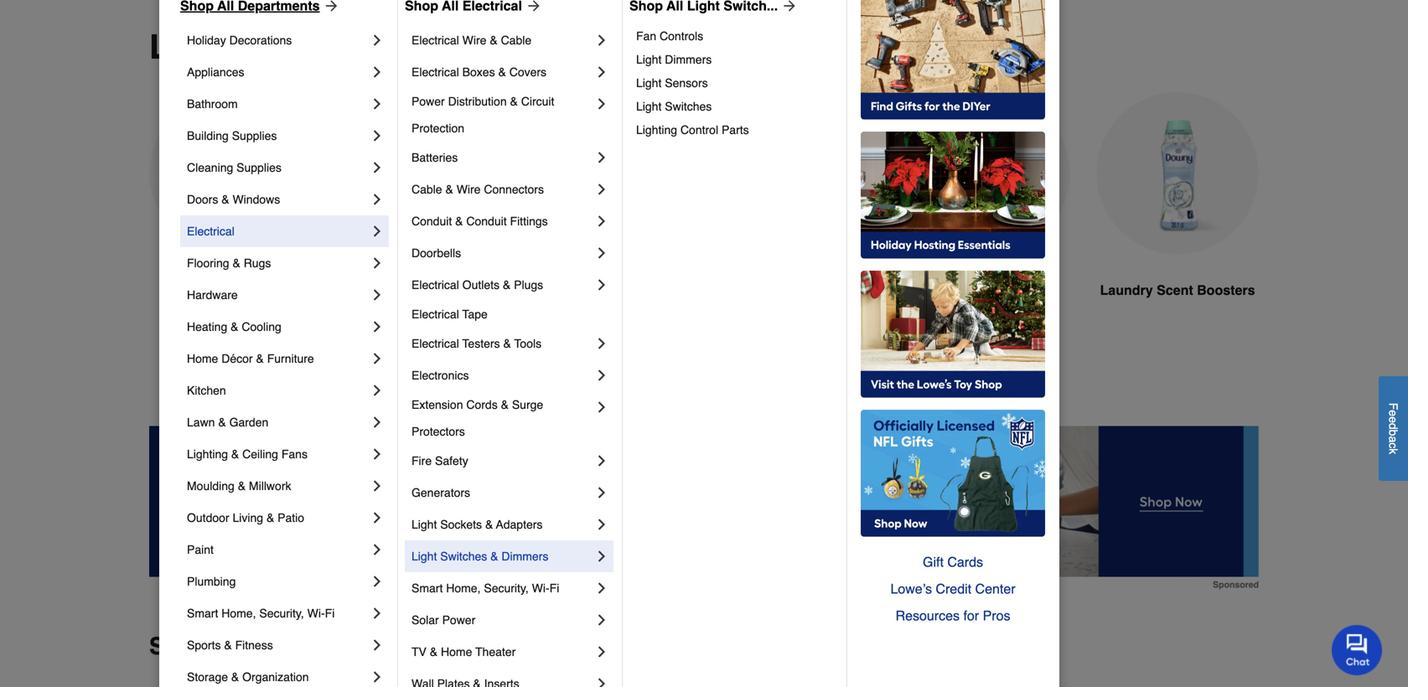 Task type: describe. For each thing, give the bounding box(es) containing it.
gift
[[923, 554, 944, 570]]

lowe's credit center
[[890, 581, 1015, 597]]

hardware link
[[187, 279, 369, 311]]

for
[[963, 608, 979, 624]]

tools
[[514, 337, 542, 350]]

chevron right image for storage & organization
[[369, 669, 386, 686]]

boosters
[[1197, 282, 1255, 298]]

sockets
[[440, 518, 482, 531]]

dimmers inside light switches & dimmers link
[[502, 550, 548, 563]]

& right lawn
[[218, 416, 226, 429]]

bathroom
[[187, 97, 238, 111]]

switches for light switches & dimmers
[[440, 550, 487, 563]]

chevron right image for bathroom link in the left top of the page
[[369, 96, 386, 112]]

f
[[1387, 403, 1400, 410]]

covers
[[509, 65, 546, 79]]

electrical testers & tools
[[412, 337, 542, 350]]

heating & cooling link
[[187, 311, 369, 343]]

batteries link
[[412, 142, 593, 173]]

1 horizontal spatial home,
[[446, 582, 481, 595]]

resources for pros link
[[861, 603, 1045, 629]]

chevron right image for hardware
[[369, 287, 386, 303]]

home décor & furniture
[[187, 352, 314, 365]]

circuit
[[521, 95, 554, 108]]

light dimmers link
[[636, 48, 835, 71]]

0 vertical spatial fi
[[550, 582, 559, 595]]

dimmers inside "light dimmers" link
[[665, 53, 712, 66]]

generators
[[412, 486, 470, 500]]

0 vertical spatial smart
[[412, 582, 443, 595]]

d
[[1387, 423, 1400, 430]]

center
[[975, 581, 1015, 597]]

0 vertical spatial supplies
[[291, 28, 430, 66]]

laundry stain removers
[[530, 282, 688, 298]]

chevron right image for conduit & conduit fittings link
[[593, 213, 610, 230]]

hardware
[[187, 288, 238, 302]]

switches for light switches
[[665, 100, 712, 113]]

& inside 'link'
[[485, 518, 493, 531]]

& down batteries
[[445, 183, 453, 196]]

0 horizontal spatial home
[[187, 352, 218, 365]]

chevron right image for home décor & furniture link on the left
[[369, 350, 386, 367]]

blue spray bottle of febreze fabric freshener. image
[[907, 92, 1069, 255]]

gift cards link
[[861, 549, 1045, 576]]

chevron right image for heating & cooling link
[[369, 318, 386, 335]]

washing
[[742, 282, 798, 298]]

laundry detergent link
[[149, 92, 312, 341]]

lowe's
[[890, 581, 932, 597]]

electrical for electrical tape
[[412, 308, 459, 321]]

chevron right image for plumbing link on the left of page
[[369, 573, 386, 590]]

lawn
[[187, 416, 215, 429]]

& right tv
[[430, 645, 438, 659]]

chevron right image for 'sports & fitness' link
[[369, 637, 386, 654]]

organization
[[242, 670, 309, 684]]

light for light sockets & adapters
[[412, 518, 437, 531]]

connectors
[[484, 183, 544, 196]]

holiday hosting essentials. image
[[861, 132, 1045, 259]]

chevron right image for power distribution & circuit protection link
[[593, 96, 610, 112]]

electrical testers & tools link
[[412, 328, 593, 360]]

safety
[[435, 454, 468, 468]]

1 arrow right image from the left
[[320, 0, 340, 14]]

& down 'light sockets & adapters' 'link' on the bottom of page
[[490, 550, 498, 563]]

sports
[[187, 639, 221, 652]]

fabric fresheners link
[[907, 92, 1069, 341]]

power distribution & circuit protection link
[[412, 88, 593, 142]]

fresheners
[[974, 282, 1046, 298]]

wi- for left smart home, security, wi-fi link
[[307, 607, 325, 620]]

credit
[[936, 581, 971, 597]]

advertisement region
[[149, 426, 1259, 590]]

chevron right image for electrical 'link'
[[369, 223, 386, 240]]

surge
[[512, 398, 543, 412]]

light switches & dimmers
[[412, 550, 548, 563]]

chevron right image for extension cords & surge protectors 'link'
[[593, 399, 610, 416]]

laundry for laundry scent boosters
[[1100, 282, 1153, 298]]

chevron right image for cleaning supplies link
[[369, 159, 386, 176]]

extension cords & surge protectors link
[[412, 391, 593, 445]]

& left plugs
[[503, 278, 511, 292]]

storage
[[187, 670, 228, 684]]

moulding & millwork
[[187, 479, 291, 493]]

garden
[[229, 416, 268, 429]]

chevron right image for fire safety
[[593, 453, 610, 469]]

living
[[233, 511, 263, 525]]

chevron right image for batteries
[[593, 149, 610, 166]]

lawn & garden link
[[187, 406, 369, 438]]

washing machine cleaners
[[742, 282, 855, 318]]

c
[[1387, 443, 1400, 449]]

chat invite button image
[[1332, 624, 1383, 676]]

scent
[[1157, 282, 1193, 298]]

green container of gain laundry detergent. image
[[149, 92, 312, 254]]

stain
[[587, 282, 620, 298]]

laundry scent boosters
[[1100, 282, 1255, 298]]

& up 'electrical boxes & covers' link
[[490, 34, 498, 47]]

supplies for cleaning supplies
[[236, 161, 281, 174]]

boxes
[[462, 65, 495, 79]]

doors
[[187, 193, 218, 206]]

flooring & rugs
[[187, 256, 271, 270]]

outdoor
[[187, 511, 229, 525]]

chevron right image for holiday decorations link
[[369, 32, 386, 49]]

0 horizontal spatial cable
[[412, 183, 442, 196]]

light dimmers
[[636, 53, 712, 66]]

electrical for electrical wire & cable
[[412, 34, 459, 47]]

chevron right image for building supplies link
[[369, 127, 386, 144]]

home décor & furniture link
[[187, 343, 369, 375]]

by
[[214, 633, 242, 660]]

bottle of downy laundry scent booster. image
[[1096, 92, 1259, 254]]

fan
[[636, 29, 656, 43]]

chevron right image for kitchen
[[369, 382, 386, 399]]

décor
[[221, 352, 253, 365]]

electrical tape link
[[412, 301, 610, 328]]

f e e d b a c k button
[[1379, 376, 1408, 481]]

security, for the right smart home, security, wi-fi link
[[484, 582, 529, 595]]

lighting for lighting control parts
[[636, 123, 677, 137]]

flooring & rugs link
[[187, 247, 369, 279]]

flooring
[[187, 256, 229, 270]]

heating & cooling
[[187, 320, 281, 334]]

light for light sensors
[[636, 76, 662, 90]]

electrical tape
[[412, 308, 488, 321]]

chevron right image for paint link
[[369, 541, 386, 558]]

cleaners
[[770, 303, 827, 318]]

1 vertical spatial fi
[[325, 607, 335, 620]]

a
[[1387, 436, 1400, 443]]

parts
[[722, 123, 749, 137]]

wi- for the right smart home, security, wi-fi link
[[532, 582, 550, 595]]

appliances link
[[187, 56, 369, 88]]

& right doors
[[221, 193, 229, 206]]

lighting control parts
[[636, 123, 749, 137]]

light switches & dimmers link
[[412, 541, 593, 572]]

electrical outlets & plugs link
[[412, 269, 593, 301]]

fabric for fabric softeners
[[367, 282, 407, 298]]

kitchen link
[[187, 375, 369, 406]]

0 horizontal spatial smart home, security, wi-fi
[[187, 607, 335, 620]]

decorations
[[229, 34, 292, 47]]

& inside 'power distribution & circuit protection'
[[510, 95, 518, 108]]

k
[[1387, 449, 1400, 454]]

electrical for electrical testers & tools
[[412, 337, 459, 350]]

fabric for fabric fresheners
[[930, 282, 970, 298]]



Task type: locate. For each thing, give the bounding box(es) containing it.
0 horizontal spatial fi
[[325, 607, 335, 620]]

light sockets & adapters link
[[412, 509, 593, 541]]

electrical for electrical boxes & covers
[[412, 65, 459, 79]]

chevron right image for doors & windows
[[369, 191, 386, 208]]

light for light switches
[[636, 100, 662, 113]]

chevron right image for solar power link
[[593, 612, 610, 629]]

fan controls link
[[636, 24, 835, 48]]

home down solar power in the left of the page
[[441, 645, 472, 659]]

fan controls
[[636, 29, 703, 43]]

security,
[[484, 582, 529, 595], [259, 607, 304, 620]]

1 conduit from the left
[[412, 215, 452, 228]]

& right 'sockets'
[[485, 518, 493, 531]]

laundry up bathroom on the top left of the page
[[149, 28, 281, 66]]

& left millwork
[[238, 479, 246, 493]]

& left patio
[[266, 511, 274, 525]]

electrical up electrical boxes & covers
[[412, 34, 459, 47]]

chevron right image
[[593, 32, 610, 49], [369, 64, 386, 80], [593, 64, 610, 80], [593, 149, 610, 166], [593, 181, 610, 198], [369, 191, 386, 208], [369, 287, 386, 303], [369, 382, 386, 399], [369, 446, 386, 463], [593, 453, 610, 469], [369, 510, 386, 526], [369, 669, 386, 686], [593, 676, 610, 687]]

chevron right image
[[369, 32, 386, 49], [369, 96, 386, 112], [593, 96, 610, 112], [369, 127, 386, 144], [369, 159, 386, 176], [593, 213, 610, 230], [369, 223, 386, 240], [593, 245, 610, 261], [369, 255, 386, 272], [593, 277, 610, 293], [369, 318, 386, 335], [593, 335, 610, 352], [369, 350, 386, 367], [593, 367, 610, 384], [593, 399, 610, 416], [369, 414, 386, 431], [369, 478, 386, 494], [593, 484, 610, 501], [593, 516, 610, 533], [369, 541, 386, 558], [593, 548, 610, 565], [369, 573, 386, 590], [593, 580, 610, 597], [369, 605, 386, 622], [593, 612, 610, 629], [369, 637, 386, 654], [593, 644, 610, 660]]

extension
[[412, 398, 463, 412]]

0 vertical spatial wi-
[[532, 582, 550, 595]]

electrical left boxes
[[412, 65, 459, 79]]

& left tools
[[503, 337, 511, 350]]

sports & fitness
[[187, 639, 273, 652]]

electrical up electronics
[[412, 337, 459, 350]]

solar power
[[412, 613, 475, 627]]

b
[[1387, 430, 1400, 436]]

0 vertical spatial switches
[[665, 100, 712, 113]]

home,
[[446, 582, 481, 595], [221, 607, 256, 620]]

home, down light switches & dimmers in the bottom of the page
[[446, 582, 481, 595]]

shop
[[149, 633, 208, 660]]

protectors
[[412, 425, 465, 438]]

cable
[[501, 34, 531, 47], [412, 183, 442, 196]]

& down cable & wire connectors
[[455, 215, 463, 228]]

chevron right image for tv & home theater link
[[593, 644, 610, 660]]

resources
[[896, 608, 960, 624]]

arrow right image
[[778, 0, 798, 14]]

lighting & ceiling fans link
[[187, 438, 369, 470]]

wi- up brand
[[307, 607, 325, 620]]

adapters
[[496, 518, 543, 531]]

visit the lowe's toy shop. image
[[861, 271, 1045, 398]]

0 vertical spatial lighting
[[636, 123, 677, 137]]

plumbing
[[187, 575, 236, 588]]

1 horizontal spatial dimmers
[[665, 53, 712, 66]]

light for light switches & dimmers
[[412, 550, 437, 563]]

1 vertical spatial smart
[[187, 607, 218, 620]]

building
[[187, 129, 229, 142]]

1 vertical spatial switches
[[440, 550, 487, 563]]

& right boxes
[[498, 65, 506, 79]]

solar power link
[[412, 604, 593, 636]]

0 horizontal spatial switches
[[440, 550, 487, 563]]

security, down plumbing link on the left of page
[[259, 607, 304, 620]]

chevron right image for outdoor living & patio
[[369, 510, 386, 526]]

chevron right image for moulding & millwork "link"
[[369, 478, 386, 494]]

2 conduit from the left
[[466, 215, 507, 228]]

0 vertical spatial smart home, security, wi-fi
[[412, 582, 559, 595]]

cleaning supplies link
[[187, 152, 369, 184]]

fi up solar power link
[[550, 582, 559, 595]]

lighting up moulding
[[187, 448, 228, 461]]

chevron right image for lawn & garden link on the left bottom of page
[[369, 414, 386, 431]]

chevron right image for cable & wire connectors
[[593, 181, 610, 198]]

& inside extension cords & surge protectors
[[501, 398, 509, 412]]

& left cooling
[[231, 320, 238, 334]]

0 horizontal spatial smart
[[187, 607, 218, 620]]

security, for left smart home, security, wi-fi link
[[259, 607, 304, 620]]

power up protection
[[412, 95, 445, 108]]

1 horizontal spatial smart
[[412, 582, 443, 595]]

chevron right image for generators link
[[593, 484, 610, 501]]

& right the sports
[[224, 639, 232, 652]]

machine
[[801, 282, 855, 298]]

smart home, security, wi-fi link down light switches & dimmers in the bottom of the page
[[412, 572, 593, 604]]

building supplies
[[187, 129, 277, 142]]

& left 'rugs'
[[233, 256, 240, 270]]

1 vertical spatial power
[[442, 613, 475, 627]]

chevron right image for electronics link
[[593, 367, 610, 384]]

home up kitchen
[[187, 352, 218, 365]]

electrical down softeners
[[412, 308, 459, 321]]

dimmers down adapters
[[502, 550, 548, 563]]

1 horizontal spatial smart home, security, wi-fi
[[412, 582, 559, 595]]

cable down batteries
[[412, 183, 442, 196]]

washing machine cleaners link
[[717, 92, 880, 361]]

0 horizontal spatial lighting
[[187, 448, 228, 461]]

fi
[[550, 582, 559, 595], [325, 607, 335, 620]]

light switches link
[[636, 95, 835, 118]]

fi up 'sports & fitness' link
[[325, 607, 335, 620]]

chevron right image for flooring & rugs link on the left
[[369, 255, 386, 272]]

extension cords & surge protectors
[[412, 398, 547, 438]]

electrical for electrical
[[187, 225, 234, 238]]

fabric left softeners
[[367, 282, 407, 298]]

security, down light switches & dimmers link
[[484, 582, 529, 595]]

sports & fitness link
[[187, 629, 369, 661]]

ceiling
[[242, 448, 278, 461]]

1 horizontal spatial cable
[[501, 34, 531, 47]]

electrical wire & cable
[[412, 34, 531, 47]]

laundry for laundry detergent
[[171, 282, 224, 298]]

laundry left scent
[[1100, 282, 1153, 298]]

conduit down cable & wire connectors
[[466, 215, 507, 228]]

0 vertical spatial power
[[412, 95, 445, 108]]

light inside 'link'
[[412, 518, 437, 531]]

paint link
[[187, 534, 369, 566]]

find gifts for the diyer. image
[[861, 0, 1045, 120]]

sensors
[[665, 76, 708, 90]]

blue bottle of downy fabric softener. image
[[339, 92, 501, 254]]

brand
[[248, 633, 316, 660]]

0 horizontal spatial fabric
[[367, 282, 407, 298]]

outdoor living & patio link
[[187, 502, 369, 534]]

distribution
[[448, 95, 507, 108]]

electrical for electrical outlets & plugs
[[412, 278, 459, 292]]

& right storage
[[231, 670, 239, 684]]

1 horizontal spatial home
[[441, 645, 472, 659]]

light down light sensors
[[636, 100, 662, 113]]

1 vertical spatial home,
[[221, 607, 256, 620]]

outlets
[[462, 278, 500, 292]]

light sensors link
[[636, 71, 835, 95]]

1 vertical spatial lighting
[[187, 448, 228, 461]]

1 vertical spatial security,
[[259, 607, 304, 620]]

smart home, security, wi-fi
[[412, 582, 559, 595], [187, 607, 335, 620]]

light
[[636, 53, 662, 66], [636, 76, 662, 90], [636, 100, 662, 113], [412, 518, 437, 531], [412, 550, 437, 563]]

1 e from the top
[[1387, 410, 1400, 417]]

cable & wire connectors link
[[412, 173, 593, 205]]

shop by brand
[[149, 633, 316, 660]]

appliances
[[187, 65, 244, 79]]

electrical down doorbells
[[412, 278, 459, 292]]

0 horizontal spatial wi-
[[307, 607, 325, 620]]

moulding
[[187, 479, 235, 493]]

0 vertical spatial cable
[[501, 34, 531, 47]]

laundry stain removers link
[[528, 92, 691, 341]]

1 vertical spatial supplies
[[232, 129, 277, 142]]

chevron right image for doorbells link
[[593, 245, 610, 261]]

1 vertical spatial wire
[[457, 183, 481, 196]]

1 vertical spatial dimmers
[[502, 550, 548, 563]]

control
[[680, 123, 718, 137]]

fire safety link
[[412, 445, 593, 477]]

patio
[[278, 511, 304, 525]]

electrical up the 'flooring'
[[187, 225, 234, 238]]

building supplies link
[[187, 120, 369, 152]]

chevron right image for 'light sockets & adapters' 'link' on the bottom of page
[[593, 516, 610, 533]]

1 horizontal spatial fi
[[550, 582, 559, 595]]

0 vertical spatial wire
[[462, 34, 486, 47]]

0 vertical spatial home,
[[446, 582, 481, 595]]

0 vertical spatial security,
[[484, 582, 529, 595]]

orange box of tide washing machine cleaner. image
[[717, 92, 880, 254]]

chevron right image for electrical outlets & plugs link
[[593, 277, 610, 293]]

0 horizontal spatial arrow right image
[[320, 0, 340, 14]]

1 vertical spatial cable
[[412, 183, 442, 196]]

paint
[[187, 543, 214, 557]]

laundry
[[149, 28, 281, 66], [171, 282, 224, 298], [530, 282, 583, 298], [1100, 282, 1153, 298]]

0 horizontal spatial security,
[[259, 607, 304, 620]]

electrical link
[[187, 215, 369, 247]]

1 horizontal spatial fabric
[[930, 282, 970, 298]]

gift cards
[[923, 554, 983, 570]]

fabric softeners link
[[339, 92, 501, 341]]

chevron right image for lighting & ceiling fans
[[369, 446, 386, 463]]

home, up 'sports & fitness'
[[221, 607, 256, 620]]

1 horizontal spatial switches
[[665, 100, 712, 113]]

chevron right image for appliances
[[369, 64, 386, 80]]

smart up the sports
[[187, 607, 218, 620]]

lawn & garden
[[187, 416, 268, 429]]

wi-
[[532, 582, 550, 595], [307, 607, 325, 620]]

doorbells
[[412, 246, 461, 260]]

tv & home theater link
[[412, 636, 593, 668]]

chevron right image for electrical testers & tools link
[[593, 335, 610, 352]]

tv & home theater
[[412, 645, 516, 659]]

power inside 'power distribution & circuit protection'
[[412, 95, 445, 108]]

officially licensed n f l gifts. shop now. image
[[861, 410, 1045, 537]]

cooling
[[242, 320, 281, 334]]

1 horizontal spatial lighting
[[636, 123, 677, 137]]

0 horizontal spatial smart home, security, wi-fi link
[[187, 598, 369, 629]]

fabric left fresheners
[[930, 282, 970, 298]]

1 horizontal spatial wi-
[[532, 582, 550, 595]]

lighting down light switches
[[636, 123, 677, 137]]

wire up conduit & conduit fittings
[[457, 183, 481, 196]]

dimmers up the 'sensors'
[[665, 53, 712, 66]]

0 vertical spatial home
[[187, 352, 218, 365]]

1 vertical spatial home
[[441, 645, 472, 659]]

& left ceiling
[[231, 448, 239, 461]]

cable up covers
[[501, 34, 531, 47]]

power distribution & circuit protection
[[412, 95, 558, 135]]

laundry down the 'flooring'
[[171, 282, 224, 298]]

generators link
[[412, 477, 593, 509]]

0 horizontal spatial home,
[[221, 607, 256, 620]]

1 vertical spatial wi-
[[307, 607, 325, 620]]

&
[[490, 34, 498, 47], [498, 65, 506, 79], [510, 95, 518, 108], [445, 183, 453, 196], [221, 193, 229, 206], [455, 215, 463, 228], [233, 256, 240, 270], [503, 278, 511, 292], [231, 320, 238, 334], [503, 337, 511, 350], [256, 352, 264, 365], [501, 398, 509, 412], [218, 416, 226, 429], [231, 448, 239, 461], [238, 479, 246, 493], [266, 511, 274, 525], [485, 518, 493, 531], [490, 550, 498, 563], [224, 639, 232, 652], [430, 645, 438, 659], [231, 670, 239, 684]]

laundry detergent
[[171, 282, 290, 298]]

power up tv & home theater
[[442, 613, 475, 627]]

arrow right image up electrical wire & cable link
[[522, 0, 542, 14]]

laundry left the stain
[[530, 282, 583, 298]]

chevron right image for electrical boxes & covers
[[593, 64, 610, 80]]

supplies inside cleaning supplies link
[[236, 161, 281, 174]]

switches down 'sockets'
[[440, 550, 487, 563]]

electrical boxes & covers
[[412, 65, 546, 79]]

chevron right image for light switches & dimmers link
[[593, 548, 610, 565]]

1 horizontal spatial conduit
[[466, 215, 507, 228]]

chevron right image for electrical wire & cable
[[593, 32, 610, 49]]

smart up solar
[[412, 582, 443, 595]]

holiday decorations
[[187, 34, 292, 47]]

lighting for lighting & ceiling fans
[[187, 448, 228, 461]]

wire
[[462, 34, 486, 47], [457, 183, 481, 196]]

e up d
[[1387, 410, 1400, 417]]

fabric fresheners
[[930, 282, 1046, 298]]

white bottle of shout stain remover. image
[[528, 92, 691, 255]]

smart home, security, wi-fi down light switches & dimmers in the bottom of the page
[[412, 582, 559, 595]]

light down fan
[[636, 53, 662, 66]]

doorbells link
[[412, 237, 593, 269]]

power
[[412, 95, 445, 108], [442, 613, 475, 627]]

light for light dimmers
[[636, 53, 662, 66]]

& left circuit
[[510, 95, 518, 108]]

0 horizontal spatial dimmers
[[502, 550, 548, 563]]

smart home, security, wi-fi up fitness
[[187, 607, 335, 620]]

1 horizontal spatial security,
[[484, 582, 529, 595]]

supplies inside building supplies link
[[232, 129, 277, 142]]

0 vertical spatial dimmers
[[665, 53, 712, 66]]

pros
[[983, 608, 1010, 624]]

switches down the 'sensors'
[[665, 100, 712, 113]]

1 fabric from the left
[[367, 282, 407, 298]]

conduit up doorbells
[[412, 215, 452, 228]]

2 vertical spatial supplies
[[236, 161, 281, 174]]

wire up boxes
[[462, 34, 486, 47]]

lighting
[[636, 123, 677, 137], [187, 448, 228, 461]]

1 vertical spatial smart home, security, wi-fi
[[187, 607, 335, 620]]

supplies for building supplies
[[232, 129, 277, 142]]

arrow right image
[[320, 0, 340, 14], [522, 0, 542, 14]]

smart home, security, wi-fi link up brand
[[187, 598, 369, 629]]

1 horizontal spatial smart home, security, wi-fi link
[[412, 572, 593, 604]]

2 arrow right image from the left
[[522, 0, 542, 14]]

& right décor
[[256, 352, 264, 365]]

rugs
[[244, 256, 271, 270]]

electrical inside 'link'
[[187, 225, 234, 238]]

2 fabric from the left
[[930, 282, 970, 298]]

tape
[[462, 308, 488, 321]]

2 e from the top
[[1387, 417, 1400, 423]]

e up b at the bottom right of page
[[1387, 417, 1400, 423]]

light down light dimmers
[[636, 76, 662, 90]]

cards
[[947, 554, 983, 570]]

light down light sockets & adapters
[[412, 550, 437, 563]]

cleaning supplies
[[187, 161, 281, 174]]

& inside "link"
[[238, 479, 246, 493]]

laundry scent boosters link
[[1096, 92, 1259, 341]]

fittings
[[510, 215, 548, 228]]

arrow right image up laundry supplies
[[320, 0, 340, 14]]

& right cords
[[501, 398, 509, 412]]

lighting & ceiling fans
[[187, 448, 308, 461]]

bathroom link
[[187, 88, 369, 120]]

1 horizontal spatial arrow right image
[[522, 0, 542, 14]]

electronics link
[[412, 360, 593, 391]]

wi- down light switches & dimmers link
[[532, 582, 550, 595]]

light down generators
[[412, 518, 437, 531]]

smart
[[412, 582, 443, 595], [187, 607, 218, 620]]

0 horizontal spatial conduit
[[412, 215, 452, 228]]

laundry for laundry stain removers
[[530, 282, 583, 298]]



Task type: vqa. For each thing, say whether or not it's contained in the screenshot.
4776
no



